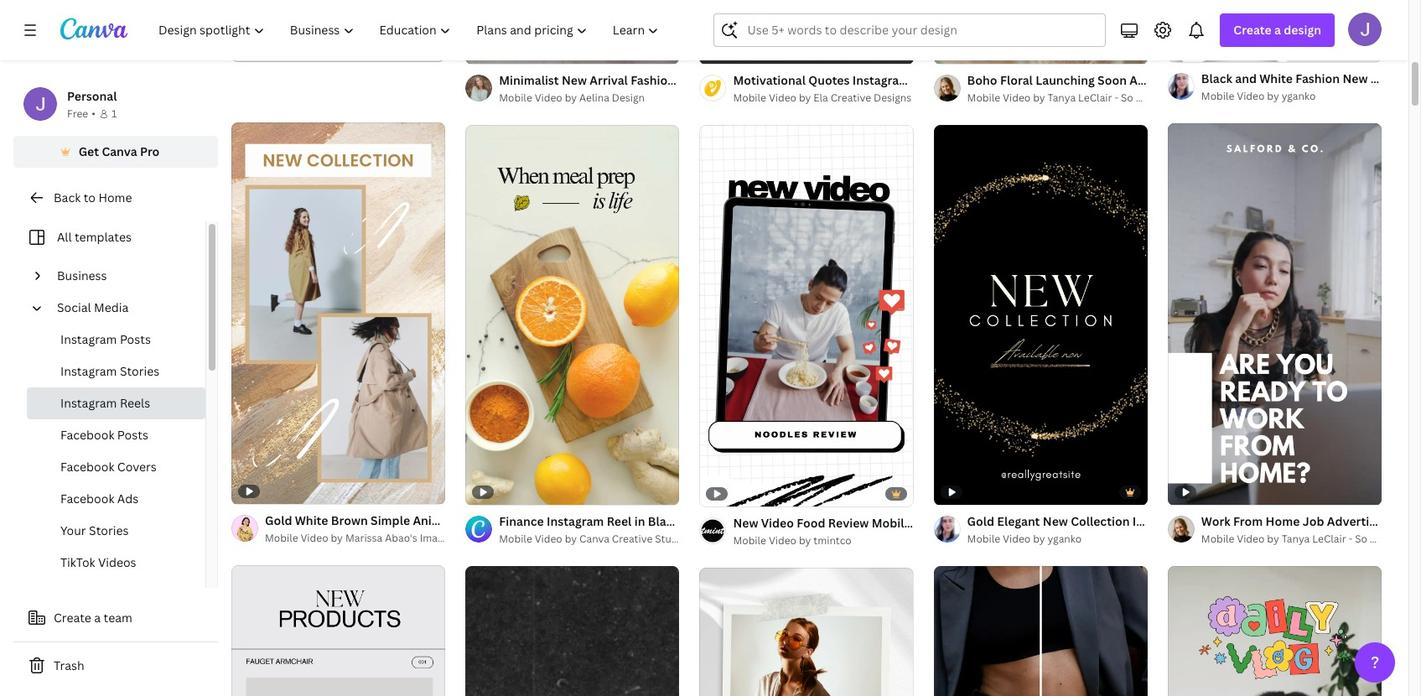 Task type: locate. For each thing, give the bounding box(es) containing it.
fashion for new
[[1296, 70, 1340, 86]]

tanya inside work from home job advertisement m mobile video by tanya leclair - so swell studi
[[1282, 532, 1310, 546]]

create for create a design
[[1234, 22, 1272, 38]]

facebook up your stories
[[60, 491, 114, 507]]

0 vertical spatial posts
[[120, 331, 151, 347]]

a left team
[[94, 610, 101, 626]]

posts for instagram posts
[[120, 331, 151, 347]]

0 vertical spatial home
[[98, 190, 132, 205]]

new inside gold elegant new collection instagram reel mobile video by yganko
[[1043, 514, 1068, 529]]

a left design
[[1275, 22, 1281, 38]]

mobile right 'review'
[[872, 515, 911, 531]]

a inside create a design dropdown button
[[1275, 22, 1281, 38]]

instagram inside instagram posts link
[[60, 331, 117, 347]]

leclair
[[1078, 90, 1112, 105], [1313, 532, 1347, 546]]

1
[[111, 106, 117, 121]]

instagram posts
[[60, 331, 151, 347]]

instagram posts link
[[27, 324, 205, 356]]

home inside work from home job advertisement m mobile video by tanya leclair - so swell studi
[[1266, 514, 1300, 529]]

1 horizontal spatial creative
[[831, 90, 871, 105]]

fashion right the white
[[1296, 70, 1340, 86]]

0 vertical spatial a
[[1275, 22, 1281, 38]]

by
[[1267, 89, 1279, 103], [565, 90, 577, 105], [799, 90, 811, 105], [1033, 90, 1045, 105], [331, 531, 343, 545], [565, 532, 577, 546], [1033, 532, 1045, 546], [1267, 532, 1279, 546], [799, 534, 811, 548]]

home right to
[[98, 190, 132, 205]]

tanya down launching
[[1048, 90, 1076, 105]]

your
[[60, 522, 86, 538]]

home for from
[[1266, 514, 1300, 529]]

video inside work from home job advertisement m mobile video by tanya leclair - so swell studi
[[1237, 532, 1265, 546]]

studi
[[1398, 532, 1421, 546]]

ads
[[117, 491, 139, 507]]

a
[[1275, 22, 1281, 38], [94, 610, 101, 626]]

1 vertical spatial yganko
[[1048, 532, 1082, 546]]

mobile down motivational
[[733, 90, 766, 105]]

trash link
[[13, 649, 218, 683]]

1 horizontal spatial home
[[1266, 514, 1300, 529]]

instagram up instagram reels
[[60, 363, 117, 379]]

free
[[67, 106, 88, 121]]

1 vertical spatial reels
[[974, 515, 1005, 531]]

yganko down black and white fashion new collectio link
[[1282, 89, 1316, 103]]

1 horizontal spatial mobile video by yganko link
[[1202, 88, 1382, 105]]

stories for your stories
[[89, 522, 129, 538]]

creative
[[831, 90, 871, 105], [612, 532, 653, 546]]

1 horizontal spatial canva
[[580, 532, 610, 546]]

create left team
[[54, 610, 91, 626]]

0 horizontal spatial creative
[[612, 532, 653, 546]]

2 horizontal spatial reel
[[1193, 514, 1218, 529]]

motivational quotes instagram reel video mobile video by ela creative designs
[[733, 72, 973, 105]]

new inside minimalist new arrival fashion shop promo instagram reel mobile video by aelina design
[[562, 72, 587, 88]]

0 horizontal spatial a
[[94, 610, 101, 626]]

food
[[797, 515, 826, 531]]

1 vertical spatial leclair
[[1313, 532, 1347, 546]]

3 facebook from the top
[[60, 491, 114, 507]]

0 vertical spatial yganko
[[1282, 89, 1316, 103]]

1 horizontal spatial leclair
[[1313, 532, 1347, 546]]

0 horizontal spatial so
[[1121, 90, 1134, 105]]

0 vertical spatial mobile video by yganko link
[[1202, 88, 1382, 105]]

0 vertical spatial tanya
[[1048, 90, 1076, 105]]

1 horizontal spatial fashion
[[1296, 70, 1340, 86]]

reel left from
[[1193, 514, 1218, 529]]

mobile inside minimalist new arrival fashion shop promo instagram reel mobile video by aelina design
[[499, 90, 532, 105]]

tiktok videos link
[[27, 547, 205, 579]]

fashion inside minimalist new arrival fashion shop promo instagram reel mobile video by aelina design
[[631, 72, 675, 88]]

team
[[104, 610, 132, 626]]

gold elegant new collection instagram reel link
[[967, 513, 1218, 531]]

0 vertical spatial leclair
[[1078, 90, 1112, 105]]

facebook covers
[[60, 459, 157, 475]]

tanya down 'work from home job advertisement m' link
[[1282, 532, 1310, 546]]

leclair down soon
[[1078, 90, 1112, 105]]

by inside motivational quotes instagram reel video mobile video by ela creative designs
[[799, 90, 811, 105]]

1 facebook from the top
[[60, 427, 114, 443]]

mobile video by yganko link for new
[[967, 531, 1148, 548]]

create
[[1234, 22, 1272, 38], [54, 610, 91, 626]]

quotes
[[809, 72, 850, 88]]

pro
[[140, 143, 160, 159]]

mobile inside motivational quotes instagram reel video mobile video by ela creative designs
[[733, 90, 766, 105]]

home left job
[[1266, 514, 1300, 529]]

facebook
[[60, 427, 114, 443], [60, 459, 114, 475], [60, 491, 114, 507]]

0 horizontal spatial reel
[[811, 72, 836, 88]]

leclair inside the boho floral launching soon announcement mobile video mobile video by tanya leclair - so swell studio
[[1078, 90, 1112, 105]]

social
[[57, 299, 91, 315]]

video inside black and white fashion new collectio mobile video by yganko
[[1237, 89, 1265, 103]]

reel down search search field on the top right of the page
[[913, 72, 938, 88]]

stories down instagram posts link
[[120, 363, 160, 379]]

1 horizontal spatial reel
[[913, 72, 938, 88]]

create inside create a team button
[[54, 610, 91, 626]]

reel
[[811, 72, 836, 88], [913, 72, 938, 88], [1193, 514, 1218, 529]]

1 vertical spatial stories
[[89, 522, 129, 538]]

instagram left work
[[1133, 514, 1190, 529]]

mobile down create a design dropdown button at right top
[[1221, 72, 1260, 88]]

posts for facebook posts
[[117, 427, 148, 443]]

facebook ads
[[60, 491, 139, 507]]

designs
[[874, 90, 912, 105]]

and
[[1235, 70, 1257, 86]]

reel up ela
[[811, 72, 836, 88]]

0 horizontal spatial create
[[54, 610, 91, 626]]

facebook for facebook ads
[[60, 491, 114, 507]]

posts up covers
[[117, 427, 148, 443]]

1 vertical spatial create
[[54, 610, 91, 626]]

0 vertical spatial reels
[[120, 395, 150, 411]]

1 horizontal spatial yganko
[[1282, 89, 1316, 103]]

1 vertical spatial so
[[1355, 532, 1368, 546]]

yganko for new
[[1048, 532, 1082, 546]]

instagram down social media
[[60, 331, 117, 347]]

abao's
[[385, 531, 417, 545]]

1 vertical spatial posts
[[117, 427, 148, 443]]

mobile video by canva creative studio link
[[499, 531, 687, 548]]

posts
[[120, 331, 151, 347], [117, 427, 148, 443]]

reels inside new video food review mobile instagram reels video mobile video by tmintco
[[974, 515, 1005, 531]]

studio inside the boho floral launching soon announcement mobile video mobile video by tanya leclair - so swell studio
[[1164, 90, 1196, 105]]

new left food at bottom right
[[733, 515, 758, 531]]

0 vertical spatial stories
[[120, 363, 160, 379]]

jacob simon image
[[1348, 13, 1382, 46]]

posts down social media link
[[120, 331, 151, 347]]

0 vertical spatial facebook
[[60, 427, 114, 443]]

so inside the boho floral launching soon announcement mobile video mobile video by tanya leclair - so swell studio
[[1121, 90, 1134, 105]]

canva inside button
[[102, 143, 137, 159]]

mobile down black
[[1202, 89, 1235, 103]]

new up the mobile video by aelina design "link"
[[562, 72, 587, 88]]

instagram left elegant
[[914, 515, 971, 531]]

motivational quotes instagram reel video link
[[733, 71, 973, 89]]

facebook posts link
[[27, 419, 205, 451]]

reel inside gold elegant new collection instagram reel mobile video by yganko
[[1193, 514, 1218, 529]]

yganko inside gold elegant new collection instagram reel mobile video by yganko
[[1048, 532, 1082, 546]]

None search field
[[714, 13, 1106, 47]]

ela
[[814, 90, 828, 105]]

leclair down job
[[1313, 532, 1347, 546]]

by inside work from home job advertisement m mobile video by tanya leclair - so swell studi
[[1267, 532, 1279, 546]]

fashion for shop
[[631, 72, 675, 88]]

announcement
[[1130, 72, 1218, 88]]

- down soon
[[1115, 90, 1119, 105]]

tmintco
[[814, 534, 852, 548]]

2 facebook from the top
[[60, 459, 114, 475]]

0 vertical spatial creative
[[831, 90, 871, 105]]

0 horizontal spatial swell
[[1136, 90, 1162, 105]]

1 vertical spatial mobile video by yganko link
[[967, 531, 1148, 548]]

mobile video by yganko link down the white
[[1202, 88, 1382, 105]]

facebook up facebook ads
[[60, 459, 114, 475]]

- inside work from home job advertisement m mobile video by tanya leclair - so swell studi
[[1349, 532, 1353, 546]]

mobile down minimalist
[[499, 90, 532, 105]]

2 vertical spatial facebook
[[60, 491, 114, 507]]

0 horizontal spatial mobile video by yganko link
[[967, 531, 1148, 548]]

gold elegant new collection instagram reel mobile video by yganko
[[967, 514, 1218, 546]]

instagram up 'designs' on the right
[[853, 72, 910, 88]]

0 horizontal spatial leclair
[[1078, 90, 1112, 105]]

swell down boho floral launching soon announcement mobile video link
[[1136, 90, 1162, 105]]

facebook down instagram reels
[[60, 427, 114, 443]]

-
[[1115, 90, 1119, 105], [1349, 532, 1353, 546]]

0 vertical spatial swell
[[1136, 90, 1162, 105]]

instagram up mobile video by ela creative designs link
[[751, 72, 808, 88]]

so down advertisement
[[1355, 532, 1368, 546]]

mobile
[[1221, 72, 1260, 88], [1202, 89, 1235, 103], [499, 90, 532, 105], [733, 90, 766, 105], [967, 90, 1001, 105], [872, 515, 911, 531], [265, 531, 298, 545], [499, 532, 532, 546], [967, 532, 1001, 546], [1202, 532, 1235, 546], [733, 534, 766, 548]]

instagram inside instagram stories link
[[60, 363, 117, 379]]

0 vertical spatial studio
[[1164, 90, 1196, 105]]

stories down facebook ads link
[[89, 522, 129, 538]]

1 vertical spatial a
[[94, 610, 101, 626]]

so down boho floral launching soon announcement mobile video link
[[1121, 90, 1134, 105]]

0 vertical spatial so
[[1121, 90, 1134, 105]]

mobile video by yganko link down elegant
[[967, 531, 1148, 548]]

reel inside minimalist new arrival fashion shop promo instagram reel mobile video by aelina design
[[811, 72, 836, 88]]

canva
[[102, 143, 137, 159], [580, 532, 610, 546]]

•
[[92, 106, 96, 121]]

so
[[1121, 90, 1134, 105], [1355, 532, 1368, 546]]

yganko down gold elegant new collection instagram reel link
[[1048, 532, 1082, 546]]

0 horizontal spatial fashion
[[631, 72, 675, 88]]

create up and
[[1234, 22, 1272, 38]]

studio
[[1164, 90, 1196, 105], [655, 532, 687, 546]]

0 vertical spatial canva
[[102, 143, 137, 159]]

1 horizontal spatial swell
[[1370, 532, 1396, 546]]

yganko inside black and white fashion new collectio mobile video by yganko
[[1282, 89, 1316, 103]]

by inside mobile video by marissa abao's images link
[[331, 531, 343, 545]]

1 horizontal spatial so
[[1355, 532, 1368, 546]]

facebook covers link
[[27, 451, 205, 483]]

video
[[941, 72, 973, 88], [1263, 72, 1296, 88], [1237, 89, 1265, 103], [535, 90, 563, 105], [769, 90, 797, 105], [1003, 90, 1031, 105], [761, 515, 794, 531], [1008, 515, 1041, 531], [301, 531, 328, 545], [535, 532, 563, 546], [1003, 532, 1031, 546], [1237, 532, 1265, 546], [769, 534, 797, 548]]

1 horizontal spatial tanya
[[1282, 532, 1310, 546]]

0 horizontal spatial tanya
[[1048, 90, 1076, 105]]

0 horizontal spatial home
[[98, 190, 132, 205]]

yganko
[[1282, 89, 1316, 103], [1048, 532, 1082, 546]]

- down advertisement
[[1349, 532, 1353, 546]]

work from home job advertisement m mobile video by tanya leclair - so swell studi
[[1202, 514, 1421, 546]]

mobile video by tmintco link
[[733, 533, 914, 550]]

new right elegant
[[1043, 514, 1068, 529]]

1 vertical spatial tanya
[[1282, 532, 1310, 546]]

instagram stories link
[[27, 356, 205, 387]]

1 vertical spatial facebook
[[60, 459, 114, 475]]

m
[[1415, 514, 1421, 529]]

1 vertical spatial swell
[[1370, 532, 1396, 546]]

back to home link
[[13, 181, 218, 215]]

a inside create a team button
[[94, 610, 101, 626]]

swell down advertisement
[[1370, 532, 1396, 546]]

mobile video by yganko link
[[1202, 88, 1382, 105], [967, 531, 1148, 548]]

fashion up design
[[631, 72, 675, 88]]

1 vertical spatial studio
[[655, 532, 687, 546]]

mobile video by marissa abao's images link
[[265, 530, 454, 547]]

mobile inside black and white fashion new collectio mobile video by yganko
[[1202, 89, 1235, 103]]

1 horizontal spatial create
[[1234, 22, 1272, 38]]

instagram inside motivational quotes instagram reel video mobile video by ela creative designs
[[853, 72, 910, 88]]

tanya inside the boho floral launching soon announcement mobile video mobile video by tanya leclair - so swell studio
[[1048, 90, 1076, 105]]

1 horizontal spatial studio
[[1164, 90, 1196, 105]]

mobile down work
[[1202, 532, 1235, 546]]

mobile down gold
[[967, 532, 1001, 546]]

mobile video by tanya leclair - so swell studi link
[[1202, 531, 1421, 548]]

mobile video by canva creative studio
[[499, 532, 687, 546]]

1 vertical spatial -
[[1349, 532, 1353, 546]]

boho
[[967, 72, 998, 88]]

mobile down boho
[[967, 90, 1001, 105]]

0 horizontal spatial canva
[[102, 143, 137, 159]]

blue elegant photo collage instagram reel image
[[934, 566, 1148, 696]]

0 horizontal spatial -
[[1115, 90, 1119, 105]]

create inside create a design dropdown button
[[1234, 22, 1272, 38]]

1 horizontal spatial reels
[[974, 515, 1005, 531]]

1 horizontal spatial -
[[1349, 532, 1353, 546]]

0 vertical spatial create
[[1234, 22, 1272, 38]]

0 vertical spatial -
[[1115, 90, 1119, 105]]

a for team
[[94, 610, 101, 626]]

new inside black and white fashion new collectio mobile video by yganko
[[1343, 70, 1368, 86]]

1 horizontal spatial a
[[1275, 22, 1281, 38]]

0 horizontal spatial yganko
[[1048, 532, 1082, 546]]

all
[[57, 229, 72, 245]]

reels
[[120, 395, 150, 411], [974, 515, 1005, 531]]

new left collectio
[[1343, 70, 1368, 86]]

a for design
[[1275, 22, 1281, 38]]

1 vertical spatial home
[[1266, 514, 1300, 529]]

create for create a team
[[54, 610, 91, 626]]

fashion
[[1296, 70, 1340, 86], [631, 72, 675, 88]]

marissa
[[345, 531, 383, 545]]

fashion inside black and white fashion new collectio mobile video by yganko
[[1296, 70, 1340, 86]]

create a team button
[[13, 601, 218, 635]]

instagram
[[751, 72, 808, 88], [853, 72, 910, 88], [60, 331, 117, 347], [60, 363, 117, 379], [60, 395, 117, 411], [1133, 514, 1190, 529], [914, 515, 971, 531]]



Task type: vqa. For each thing, say whether or not it's contained in the screenshot.
made
no



Task type: describe. For each thing, give the bounding box(es) containing it.
mobile video by yganko link for white
[[1202, 88, 1382, 105]]

facebook ads link
[[27, 483, 205, 515]]

instagram reels
[[60, 395, 150, 411]]

your stories
[[60, 522, 129, 538]]

boho floral launching soon announcement mobile video link
[[967, 71, 1296, 89]]

arrival
[[590, 72, 628, 88]]

new video food review mobile instagram reels video link
[[733, 514, 1041, 533]]

collection
[[1071, 514, 1130, 529]]

swell inside work from home job advertisement m mobile video by tanya leclair - so swell studi
[[1370, 532, 1396, 546]]

creative inside motivational quotes instagram reel video mobile video by ela creative designs
[[831, 90, 871, 105]]

covers
[[117, 459, 157, 475]]

leclair inside work from home job advertisement m mobile video by tanya leclair - so swell studi
[[1313, 532, 1347, 546]]

- inside the boho floral launching soon announcement mobile video mobile video by tanya leclair - so swell studio
[[1115, 90, 1119, 105]]

floral
[[1000, 72, 1033, 88]]

white
[[1260, 70, 1293, 86]]

motivational
[[733, 72, 806, 88]]

top level navigation element
[[148, 13, 674, 47]]

personal
[[67, 88, 117, 104]]

1 vertical spatial creative
[[612, 532, 653, 546]]

new video food review mobile instagram reels video mobile video by tmintco
[[733, 515, 1041, 548]]

by inside minimalist new arrival fashion shop promo instagram reel mobile video by aelina design
[[565, 90, 577, 105]]

instagram inside minimalist new arrival fashion shop promo instagram reel mobile video by aelina design
[[751, 72, 808, 88]]

design
[[612, 90, 645, 105]]

promo
[[710, 72, 748, 88]]

advertisement
[[1327, 514, 1412, 529]]

by inside the boho floral launching soon announcement mobile video mobile video by tanya leclair - so swell studio
[[1033, 90, 1045, 105]]

back to home
[[54, 190, 132, 205]]

social media link
[[50, 292, 195, 324]]

black
[[1202, 70, 1233, 86]]

mobile video by ela creative designs link
[[733, 89, 914, 106]]

launching
[[1036, 72, 1095, 88]]

minimalist new arrival fashion shop promo instagram reel link
[[499, 71, 836, 89]]

business
[[57, 268, 107, 283]]

0 horizontal spatial reels
[[120, 395, 150, 411]]

mobile right images
[[499, 532, 532, 546]]

mobile inside work from home job advertisement m mobile video by tanya leclair - so swell studi
[[1202, 532, 1235, 546]]

design
[[1284, 22, 1322, 38]]

minimalist
[[499, 72, 559, 88]]

mobile left marissa
[[265, 531, 298, 545]]

1 vertical spatial canva
[[580, 532, 610, 546]]

your stories link
[[27, 515, 205, 547]]

back
[[54, 190, 81, 205]]

swell inside the boho floral launching soon announcement mobile video mobile video by tanya leclair - so swell studio
[[1136, 90, 1162, 105]]

video inside minimalist new arrival fashion shop promo instagram reel mobile video by aelina design
[[535, 90, 563, 105]]

all templates
[[57, 229, 132, 245]]

mobile inside gold elegant new collection instagram reel mobile video by yganko
[[967, 532, 1001, 546]]

get canva pro
[[79, 143, 160, 159]]

0 horizontal spatial studio
[[655, 532, 687, 546]]

black and white fashion new collectio mobile video by yganko
[[1202, 70, 1421, 103]]

job
[[1303, 514, 1325, 529]]

minimalist new arrival fashion shop promo instagram reel mobile video by aelina design
[[499, 72, 836, 105]]

Search search field
[[748, 14, 1095, 46]]

images
[[420, 531, 454, 545]]

mobile video by marissa abao's images
[[265, 531, 454, 545]]

facebook for facebook posts
[[60, 427, 114, 443]]

soon
[[1098, 72, 1127, 88]]

to
[[84, 190, 96, 205]]

elegant
[[997, 514, 1040, 529]]

get
[[79, 143, 99, 159]]

free •
[[67, 106, 96, 121]]

yganko for white
[[1282, 89, 1316, 103]]

mobile video by aelina design link
[[499, 89, 680, 106]]

facebook for facebook covers
[[60, 459, 114, 475]]

mobile left tmintco
[[733, 534, 766, 548]]

home for to
[[98, 190, 132, 205]]

video inside gold elegant new collection instagram reel mobile video by yganko
[[1003, 532, 1031, 546]]

facebook posts
[[60, 427, 148, 443]]

templates
[[75, 229, 132, 245]]

work from home job advertisement m link
[[1202, 513, 1421, 531]]

videos
[[98, 554, 136, 570]]

by inside black and white fashion new collectio mobile video by yganko
[[1267, 89, 1279, 103]]

social media
[[57, 299, 129, 315]]

instagram stories
[[60, 363, 160, 379]]

mobile video by tanya leclair - so swell studio link
[[967, 89, 1196, 106]]

work
[[1202, 514, 1231, 529]]

reel inside motivational quotes instagram reel video mobile video by ela creative designs
[[913, 72, 938, 88]]

instagram up facebook posts
[[60, 395, 117, 411]]

from
[[1234, 514, 1263, 529]]

by inside mobile video by canva creative studio link
[[565, 532, 577, 546]]

by inside gold elegant new collection instagram reel mobile video by yganko
[[1033, 532, 1045, 546]]

by inside new video food review mobile instagram reels video mobile video by tmintco
[[799, 534, 811, 548]]

new inside new video food review mobile instagram reels video mobile video by tmintco
[[733, 515, 758, 531]]

stories for instagram stories
[[120, 363, 160, 379]]

so inside work from home job advertisement m mobile video by tanya leclair - so swell studi
[[1355, 532, 1368, 546]]

shop
[[678, 72, 707, 88]]

aelina
[[580, 90, 610, 105]]

all templates link
[[23, 221, 195, 253]]

tiktok
[[60, 554, 95, 570]]

collectio
[[1371, 70, 1421, 86]]

review
[[828, 515, 869, 531]]

business link
[[50, 260, 195, 292]]

gold
[[967, 514, 995, 529]]

instagram inside new video food review mobile instagram reels video mobile video by tmintco
[[914, 515, 971, 531]]

create a team
[[54, 610, 132, 626]]

tiktok videos
[[60, 554, 136, 570]]

instagram inside gold elegant new collection instagram reel mobile video by yganko
[[1133, 514, 1190, 529]]

trash
[[54, 657, 84, 673]]

media
[[94, 299, 129, 315]]

get canva pro button
[[13, 136, 218, 168]]

black and white fashion new collectio link
[[1202, 69, 1421, 88]]



